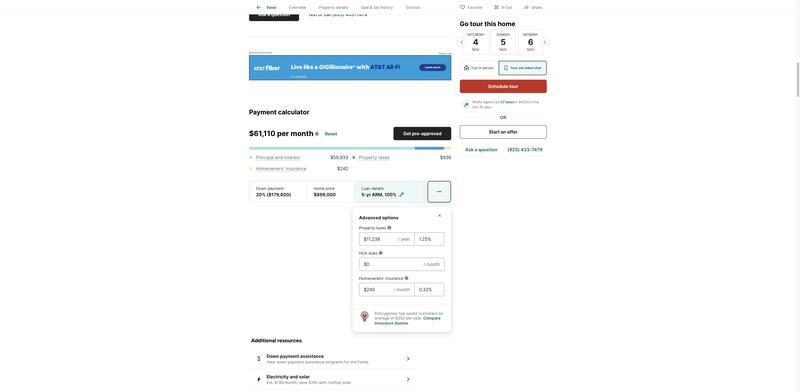 Task type: describe. For each thing, give the bounding box(es) containing it.
additional resources
[[251, 338, 302, 344]]

out
[[506, 5, 513, 10]]

history
[[381, 5, 393, 10]]

year.
[[414, 316, 422, 321]]

report ad
[[439, 52, 452, 55]]

list box containing tour in person
[[460, 61, 547, 75]]

tour in person option
[[460, 61, 499, 75]]

taxes inside tooltip
[[376, 226, 386, 230]]

compare
[[424, 316, 441, 321]]

est.
[[267, 381, 274, 385]]

5-
[[362, 192, 367, 198]]

advertisement
[[249, 51, 272, 55]]

$240
[[337, 166, 349, 171]]

share
[[532, 5, 543, 10]]

start
[[490, 129, 500, 135]]

details for property details
[[336, 5, 348, 10]]

details for loan details
[[372, 186, 384, 191]]

0 vertical spatial assistance
[[301, 354, 324, 359]]

30
[[480, 105, 484, 109]]

redfin agents led 27 tours in 94530
[[473, 100, 530, 104]]

loan
[[362, 186, 371, 191]]

get pre-approved button
[[394, 127, 452, 140]]

home.
[[358, 360, 370, 365]]

in inside in the last 30 days
[[531, 100, 533, 104]]

1 horizontal spatial 433-
[[521, 147, 532, 153]]

arm,
[[372, 192, 384, 198]]

offer
[[508, 129, 518, 135]]

in inside option
[[480, 66, 482, 70]]

/ for property taxes
[[398, 236, 400, 242]]

feed link
[[256, 4, 276, 11]]

chat
[[535, 66, 542, 70]]

tour in person
[[472, 66, 494, 70]]

1 vertical spatial question
[[479, 147, 498, 153]]

quotes
[[395, 321, 409, 326]]

tooltip containing advanced options
[[353, 203, 555, 333]]

property inside tooltip
[[359, 226, 375, 230]]

nov for 4
[[473, 48, 480, 52]]

lightbulb icon element
[[359, 311, 375, 326]]

home price $899,000
[[314, 186, 336, 198]]

monday 6 nov
[[524, 32, 539, 52]]

days
[[485, 105, 492, 109]]

0 vertical spatial month
[[291, 129, 314, 138]]

&
[[370, 5, 373, 10]]

$936
[[440, 155, 452, 160]]

ad
[[449, 52, 452, 55]]

programs
[[326, 360, 343, 365]]

get
[[404, 131, 411, 136]]

property taxes link
[[359, 155, 390, 160]]

last
[[473, 105, 479, 109]]

schools
[[406, 5, 421, 10]]

schedule tour button
[[460, 80, 547, 93]]

schools tab
[[400, 1, 427, 14]]

ask a question inside button
[[259, 12, 290, 17]]

feed
[[267, 5, 276, 10]]

sunday 5 nov
[[497, 32, 511, 52]]

favorite button
[[456, 1, 487, 13]]

0 vertical spatial (925) 433-7479 link
[[333, 12, 368, 17]]

schedule tour
[[489, 84, 519, 89]]

options
[[382, 215, 399, 221]]

payment
[[249, 108, 277, 116]]

homeowners' insurance inside tooltip
[[359, 276, 403, 281]]

schedule
[[489, 84, 509, 89]]

person
[[483, 66, 494, 70]]

for
[[344, 360, 350, 365]]

tour via video chat
[[511, 66, 542, 70]]

principal and interest link
[[256, 155, 300, 160]]

sunday
[[497, 32, 511, 37]]

0 vertical spatial 7479
[[357, 12, 368, 17]]

led
[[496, 100, 501, 104]]

home
[[314, 186, 325, 191]]

go tour this home
[[460, 20, 516, 28]]

tour for schedule
[[510, 84, 519, 89]]

homeowners' insurance link
[[256, 166, 306, 171]]

get pre-approved
[[404, 131, 442, 136]]

redfin
[[473, 100, 483, 104]]

start an offer
[[490, 129, 518, 135]]

and for principal
[[275, 155, 283, 160]]

27
[[501, 100, 505, 104]]

customers
[[419, 311, 438, 316]]

dues
[[369, 251, 378, 256]]

down payment assistance view down payment assistance programs for this home.
[[267, 354, 370, 365]]

ask inside button
[[259, 12, 267, 17]]

text
[[308, 12, 317, 17]]

advanced options
[[359, 215, 399, 221]]

sale
[[361, 5, 369, 10]]

video
[[525, 66, 534, 70]]

favorite
[[468, 5, 483, 10]]

94530
[[519, 100, 530, 104]]

report ad button
[[439, 52, 452, 56]]

nov for 5
[[500, 48, 507, 52]]

month for homeowners' insurance
[[397, 287, 410, 293]]

tax
[[374, 5, 380, 10]]

0 horizontal spatial insurance
[[286, 166, 306, 171]]

1 horizontal spatial this
[[485, 20, 497, 28]]

/ month for hoa dues
[[424, 262, 440, 267]]

view
[[267, 360, 276, 365]]

1 horizontal spatial insurance
[[386, 276, 403, 281]]

1 vertical spatial solar
[[343, 381, 352, 385]]

principal and interest
[[256, 155, 300, 160]]

0 horizontal spatial per
[[277, 129, 289, 138]]

1 horizontal spatial in
[[516, 100, 518, 104]]

pre-
[[412, 131, 422, 136]]

0 vertical spatial homeowners' insurance
[[256, 166, 306, 171]]

0 vertical spatial solar
[[299, 374, 310, 380]]

text or call (925) 433-7479
[[308, 12, 368, 17]]

the
[[534, 100, 540, 104]]

compare insurance quotes
[[375, 316, 441, 326]]

hoa
[[359, 251, 368, 256]]

year
[[401, 236, 410, 242]]

x-out button
[[490, 1, 517, 13]]



Task type: locate. For each thing, give the bounding box(es) containing it.
0 vertical spatial / month
[[424, 262, 440, 267]]

and inside "electricity and solar est. $190/month, save                  $190 with rooftop solar"
[[290, 374, 298, 380]]

0 horizontal spatial tour
[[471, 20, 484, 28]]

per down saved
[[406, 316, 413, 321]]

save
[[299, 381, 308, 385]]

overview tab
[[283, 1, 313, 14]]

tour left the person at the top right of page
[[472, 66, 479, 70]]

2 vertical spatial month
[[397, 287, 410, 293]]

1 horizontal spatial / month
[[424, 262, 440, 267]]

(925) down offer
[[508, 147, 520, 153]]

0 vertical spatial ask
[[259, 12, 267, 17]]

tour left the 'via'
[[511, 66, 518, 70]]

tour via video chat option
[[499, 61, 547, 75]]

1 vertical spatial an
[[439, 311, 444, 316]]

6
[[529, 37, 534, 47]]

/ for hoa dues
[[424, 262, 426, 267]]

nov down 5
[[500, 48, 507, 52]]

$350
[[396, 316, 405, 321]]

1 vertical spatial homeowners'
[[359, 276, 385, 281]]

nov inside "saturday 4 nov"
[[473, 48, 480, 52]]

and up the $190/month,
[[290, 374, 298, 380]]

0 horizontal spatial month
[[291, 129, 314, 138]]

2 horizontal spatial /
[[424, 262, 426, 267]]

property taxes inside tooltip
[[359, 226, 386, 230]]

0 horizontal spatial question
[[271, 12, 290, 17]]

down
[[277, 360, 287, 365]]

in right tours
[[516, 100, 518, 104]]

0 horizontal spatial in
[[480, 66, 482, 70]]

0 vertical spatial taxes
[[379, 155, 390, 160]]

0 vertical spatial homeowners'
[[256, 166, 285, 171]]

0 vertical spatial question
[[271, 12, 290, 17]]

0 vertical spatial 433-
[[346, 12, 357, 17]]

payment for 20%
[[268, 186, 284, 191]]

1 vertical spatial per
[[406, 316, 413, 321]]

payment up ($179,800)
[[268, 186, 284, 191]]

solar
[[299, 374, 310, 380], [343, 381, 352, 385]]

of
[[391, 316, 395, 321]]

homeowners' insurance down dues
[[359, 276, 403, 281]]

1 tour from the left
[[472, 66, 479, 70]]

list box
[[460, 61, 547, 75]]

/ month
[[424, 262, 440, 267], [394, 287, 410, 293]]

tour for go
[[471, 20, 484, 28]]

0 vertical spatial property taxes
[[359, 155, 390, 160]]

ask a question button
[[249, 8, 299, 21]]

1 vertical spatial assistance
[[305, 360, 325, 365]]

0 vertical spatial insurance
[[286, 166, 306, 171]]

($179,800)
[[267, 192, 291, 198]]

property for property taxes link at the top of page
[[359, 155, 377, 160]]

nov down 6
[[528, 48, 535, 52]]

2 horizontal spatial month
[[427, 262, 440, 267]]

resources
[[278, 338, 302, 344]]

solar right "rooftop"
[[343, 381, 352, 385]]

saturday 4 nov
[[468, 32, 485, 52]]

in the last 30 days
[[473, 100, 540, 109]]

0 horizontal spatial / month
[[394, 287, 410, 293]]

0 vertical spatial per
[[277, 129, 289, 138]]

policygenius has saved customers an average of $350 per year.
[[375, 311, 444, 321]]

0 horizontal spatial 7479
[[357, 12, 368, 17]]

nov inside sunday 5 nov
[[500, 48, 507, 52]]

7479
[[357, 12, 368, 17], [532, 147, 543, 153]]

payment up down on the left bottom
[[280, 354, 299, 359]]

1 horizontal spatial 7479
[[532, 147, 543, 153]]

details up text or call (925) 433-7479
[[336, 5, 348, 10]]

lightbulb icon image
[[359, 311, 371, 322]]

None text field
[[364, 236, 394, 243], [419, 287, 440, 293], [364, 236, 394, 243], [419, 287, 440, 293]]

advanced
[[359, 215, 381, 221]]

0 vertical spatial (925)
[[333, 12, 345, 17]]

down inside down payment 20% ($179,800)
[[256, 186, 267, 191]]

0 horizontal spatial down
[[256, 186, 267, 191]]

this right for
[[351, 360, 357, 365]]

$61,110 per month
[[249, 129, 314, 138]]

2 horizontal spatial nov
[[528, 48, 535, 52]]

and
[[275, 155, 283, 160], [290, 374, 298, 380]]

1 vertical spatial / month
[[394, 287, 410, 293]]

down payment 20% ($179,800)
[[256, 186, 291, 198]]

previous image
[[458, 38, 467, 47]]

a inside button
[[268, 12, 270, 17]]

1 horizontal spatial ask a question
[[466, 147, 498, 153]]

1 vertical spatial this
[[351, 360, 357, 365]]

per inside the policygenius has saved customers an average of $350 per year.
[[406, 316, 413, 321]]

0 vertical spatial this
[[485, 20, 497, 28]]

ask a question link
[[466, 147, 498, 153]]

rooftop
[[328, 381, 342, 385]]

question down the start
[[479, 147, 498, 153]]

assistance
[[301, 354, 324, 359], [305, 360, 325, 365]]

price
[[326, 186, 335, 191]]

x-out
[[502, 5, 513, 10]]

0 horizontal spatial a
[[268, 12, 270, 17]]

down for ($179,800)
[[256, 186, 267, 191]]

report
[[439, 52, 448, 55]]

1 horizontal spatial question
[[479, 147, 498, 153]]

down
[[256, 186, 267, 191], [267, 354, 279, 359]]

payment for assistance
[[280, 354, 299, 359]]

additional
[[251, 338, 276, 344]]

in left the person at the top right of page
[[480, 66, 482, 70]]

(925) 433-7479 link down sale
[[333, 12, 368, 17]]

(925) down property details
[[333, 12, 345, 17]]

ask a question down feed
[[259, 12, 290, 17]]

sale & tax history
[[361, 5, 393, 10]]

or
[[319, 12, 323, 17]]

20%
[[256, 192, 266, 198]]

1 vertical spatial and
[[290, 374, 298, 380]]

1 vertical spatial insurance
[[386, 276, 403, 281]]

1 vertical spatial ask a question
[[466, 147, 498, 153]]

1 vertical spatial homeowners' insurance
[[359, 276, 403, 281]]

1 vertical spatial ask
[[466, 147, 474, 153]]

1 horizontal spatial (925) 433-7479 link
[[508, 147, 543, 153]]

/ year
[[398, 236, 410, 242]]

an inside button
[[501, 129, 507, 135]]

start an offer button
[[460, 125, 547, 139]]

100%
[[385, 192, 397, 198]]

via
[[519, 66, 524, 70]]

tour
[[471, 20, 484, 28], [510, 84, 519, 89]]

property details
[[319, 5, 348, 10]]

per right $61,110
[[277, 129, 289, 138]]

details up the arm,
[[372, 186, 384, 191]]

0 vertical spatial an
[[501, 129, 507, 135]]

per
[[277, 129, 289, 138], [406, 316, 413, 321]]

property details tab
[[313, 1, 355, 14]]

interest
[[284, 155, 300, 160]]

this inside down payment assistance view down payment assistance programs for this home.
[[351, 360, 357, 365]]

property inside property details tab
[[319, 5, 335, 10]]

/
[[398, 236, 400, 242], [424, 262, 426, 267], [394, 287, 396, 293]]

/ for homeowners' insurance
[[394, 287, 396, 293]]

1 vertical spatial taxes
[[376, 226, 386, 230]]

0 vertical spatial and
[[275, 155, 283, 160]]

average
[[375, 316, 390, 321]]

$61,110
[[249, 129, 276, 138]]

down inside down payment assistance view down payment assistance programs for this home.
[[267, 354, 279, 359]]

yr
[[367, 192, 371, 198]]

1 vertical spatial 433-
[[521, 147, 532, 153]]

down up 20% at the left of the page
[[256, 186, 267, 191]]

$59,933
[[331, 155, 349, 160]]

1 horizontal spatial per
[[406, 316, 413, 321]]

0 vertical spatial a
[[268, 12, 270, 17]]

down up view
[[267, 354, 279, 359]]

an up 'compare'
[[439, 311, 444, 316]]

details inside tab
[[336, 5, 348, 10]]

0 horizontal spatial solar
[[299, 374, 310, 380]]

1 horizontal spatial month
[[397, 287, 410, 293]]

1 vertical spatial details
[[372, 186, 384, 191]]

None button
[[464, 29, 489, 55], [491, 29, 516, 55], [519, 29, 544, 55], [464, 29, 489, 55], [491, 29, 516, 55], [519, 29, 544, 55]]

1 horizontal spatial tour
[[511, 66, 518, 70]]

433-
[[346, 12, 357, 17], [521, 147, 532, 153]]

hoa dues
[[359, 251, 378, 256]]

go
[[460, 20, 469, 28]]

electricity and solar est. $190/month, save                  $190 with rooftop solar
[[267, 374, 352, 385]]

an left offer
[[501, 129, 507, 135]]

1 vertical spatial /
[[424, 262, 426, 267]]

tooltip
[[353, 203, 555, 333]]

0 horizontal spatial homeowners' insurance
[[256, 166, 306, 171]]

0 horizontal spatial and
[[275, 155, 283, 160]]

1 vertical spatial month
[[427, 262, 440, 267]]

1 horizontal spatial an
[[501, 129, 507, 135]]

None text field
[[419, 236, 440, 243], [364, 261, 420, 268], [364, 287, 390, 293], [419, 236, 440, 243], [364, 261, 420, 268], [364, 287, 390, 293]]

0 horizontal spatial homeowners'
[[256, 166, 285, 171]]

homeowners' down principal
[[256, 166, 285, 171]]

ask a question
[[259, 12, 290, 17], [466, 147, 498, 153]]

in
[[480, 66, 482, 70], [516, 100, 518, 104], [531, 100, 533, 104]]

0 vertical spatial property
[[319, 5, 335, 10]]

3 nov from the left
[[528, 48, 535, 52]]

tab list containing feed
[[249, 0, 432, 14]]

and for electricity
[[290, 374, 298, 380]]

1 vertical spatial tour
[[510, 84, 519, 89]]

month for hoa dues
[[427, 262, 440, 267]]

1 horizontal spatial and
[[290, 374, 298, 380]]

0 vertical spatial down
[[256, 186, 267, 191]]

tour up saturday
[[471, 20, 484, 28]]

principal
[[256, 155, 274, 160]]

payment inside down payment 20% ($179,800)
[[268, 186, 284, 191]]

ad region
[[249, 55, 452, 80]]

1 vertical spatial property taxes
[[359, 226, 386, 230]]

tab list
[[249, 0, 432, 14]]

homeowners' insurance down principal and interest link
[[256, 166, 306, 171]]

0 horizontal spatial tour
[[472, 66, 479, 70]]

2 vertical spatial /
[[394, 287, 396, 293]]

1 vertical spatial (925)
[[508, 147, 520, 153]]

0 vertical spatial /
[[398, 236, 400, 242]]

1 horizontal spatial homeowners'
[[359, 276, 385, 281]]

tour right schedule
[[510, 84, 519, 89]]

1 horizontal spatial nov
[[500, 48, 507, 52]]

question
[[271, 12, 290, 17], [479, 147, 498, 153]]

0 horizontal spatial nov
[[473, 48, 480, 52]]

agents
[[484, 100, 495, 104]]

in left the
[[531, 100, 533, 104]]

1 horizontal spatial a
[[475, 147, 478, 153]]

4
[[474, 37, 479, 47]]

1 horizontal spatial details
[[372, 186, 384, 191]]

this left home
[[485, 20, 497, 28]]

homeowners' down dues
[[359, 276, 385, 281]]

$899,000
[[314, 192, 336, 198]]

0 vertical spatial ask a question
[[259, 12, 290, 17]]

1 vertical spatial (925) 433-7479 link
[[508, 147, 543, 153]]

2 nov from the left
[[500, 48, 507, 52]]

5
[[501, 37, 506, 47]]

(925)
[[333, 12, 345, 17], [508, 147, 520, 153]]

and up homeowners' insurance link
[[275, 155, 283, 160]]

2 tour from the left
[[511, 66, 518, 70]]

0 vertical spatial payment
[[268, 186, 284, 191]]

0 horizontal spatial 433-
[[346, 12, 357, 17]]

payment right down on the left bottom
[[288, 360, 304, 365]]

question inside ask a question button
[[271, 12, 290, 17]]

sale & tax history tab
[[355, 1, 400, 14]]

2 vertical spatial payment
[[288, 360, 304, 365]]

tour inside schedule tour button
[[510, 84, 519, 89]]

1 nov from the left
[[473, 48, 480, 52]]

1 vertical spatial down
[[267, 354, 279, 359]]

insurance
[[286, 166, 306, 171], [386, 276, 403, 281]]

1 vertical spatial payment
[[280, 354, 299, 359]]

with
[[319, 381, 327, 385]]

1 vertical spatial 7479
[[532, 147, 543, 153]]

solar up save
[[299, 374, 310, 380]]

policygenius
[[375, 311, 398, 316]]

compare insurance quotes link
[[375, 316, 441, 326]]

0 vertical spatial tour
[[471, 20, 484, 28]]

nov down "4" at the top of the page
[[473, 48, 480, 52]]

an
[[501, 129, 507, 135], [439, 311, 444, 316]]

question down feed
[[271, 12, 290, 17]]

down for view
[[267, 354, 279, 359]]

tour for tour in person
[[472, 66, 479, 70]]

0 horizontal spatial an
[[439, 311, 444, 316]]

/ month for homeowners' insurance
[[394, 287, 410, 293]]

next image
[[541, 38, 550, 47]]

0 horizontal spatial this
[[351, 360, 357, 365]]

1 horizontal spatial ask
[[466, 147, 474, 153]]

1 horizontal spatial solar
[[343, 381, 352, 385]]

0 vertical spatial details
[[336, 5, 348, 10]]

nov for 6
[[528, 48, 535, 52]]

has
[[399, 311, 406, 316]]

ask a question down the start
[[466, 147, 498, 153]]

1 horizontal spatial /
[[398, 236, 400, 242]]

tour for tour via video chat
[[511, 66, 518, 70]]

0 horizontal spatial (925) 433-7479 link
[[333, 12, 368, 17]]

x-
[[502, 5, 506, 10]]

0 horizontal spatial ask
[[259, 12, 267, 17]]

property for property details tab
[[319, 5, 335, 10]]

nov
[[473, 48, 480, 52], [500, 48, 507, 52], [528, 48, 535, 52]]

1 horizontal spatial homeowners' insurance
[[359, 276, 403, 281]]

1 horizontal spatial down
[[267, 354, 279, 359]]

an inside the policygenius has saved customers an average of $350 per year.
[[439, 311, 444, 316]]

call
[[324, 12, 331, 17]]

(925) 433-7479 link down offer
[[508, 147, 543, 153]]

ask
[[259, 12, 267, 17], [466, 147, 474, 153]]

2 vertical spatial property
[[359, 226, 375, 230]]

1 horizontal spatial tour
[[510, 84, 519, 89]]

nov inside monday 6 nov
[[528, 48, 535, 52]]



Task type: vqa. For each thing, say whether or not it's contained in the screenshot.
the top 7479
yes



